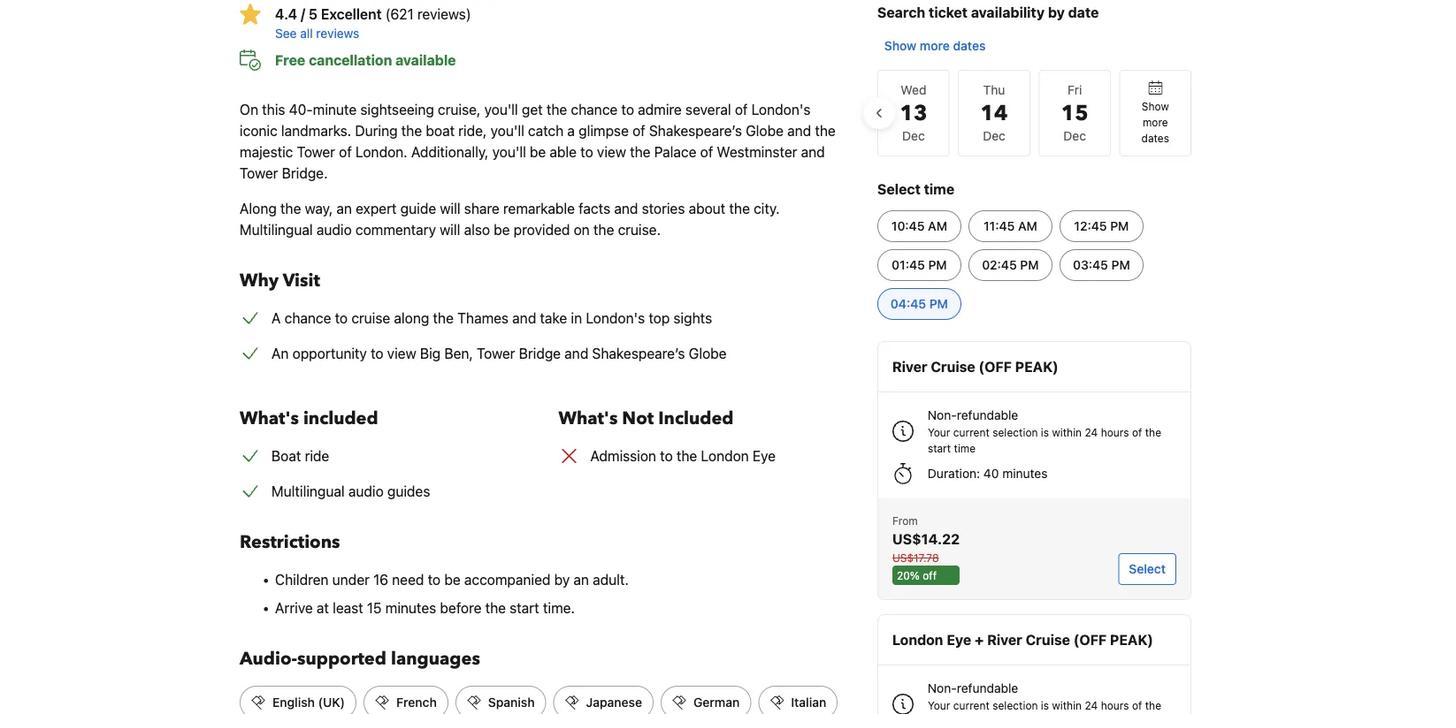 Task type: describe. For each thing, give the bounding box(es) containing it.
a
[[567, 123, 575, 139]]

02:45
[[982, 258, 1017, 272]]

1 vertical spatial london's
[[586, 310, 645, 327]]

4.4 / 5 excellent (621 reviews) see all reviews
[[275, 6, 471, 41]]

from
[[893, 515, 918, 527]]

german
[[694, 696, 740, 710]]

commentary
[[356, 222, 436, 238]]

start inside non-refundable your current selection is within 24 hours of the start time
[[928, 442, 951, 455]]

able
[[550, 144, 577, 161]]

1 vertical spatial (off
[[1074, 632, 1107, 649]]

dec for 15
[[1064, 129, 1086, 143]]

and inside the along the way, an expert guide will share remarkable facts and stories about the city. multilingual audio commentary will also be provided on the cruise.
[[614, 200, 638, 217]]

to down cruise
[[371, 345, 384, 362]]

during
[[355, 123, 398, 139]]

landmarks.
[[281, 123, 351, 139]]

cruise.
[[618, 222, 661, 238]]

selection for non-refundable your current selection is within 24 hours of the start time
[[993, 426, 1038, 439]]

pm for 04:45 pm
[[930, 297, 948, 311]]

03:45
[[1073, 258, 1108, 272]]

pm for 03:45 pm
[[1112, 258, 1130, 272]]

select for select time
[[878, 181, 921, 198]]

search
[[878, 4, 926, 21]]

boat ride
[[272, 448, 329, 465]]

non- for non-refundable your current selection is within 24 hours of the
[[928, 682, 957, 696]]

an opportunity to view big ben, tower bridge and shakespeare's globe
[[272, 345, 727, 362]]

bridge.
[[282, 165, 328, 182]]

westminster
[[717, 144, 797, 161]]

1 vertical spatial start
[[510, 600, 539, 617]]

shakespeare's inside "on this 40-minute sightseeing cruise, you'll get the chance to admire several of london's iconic landmarks. during the boat ride, you'll catch a glimpse of shakespeare's globe and the majestic tower of london. additionally, you'll be able to view the palace of westminster and tower bridge."
[[649, 123, 742, 139]]

to left cruise
[[335, 310, 348, 327]]

accompanied
[[464, 572, 551, 589]]

2 vertical spatial you'll
[[492, 144, 526, 161]]

1 vertical spatial shakespeare's
[[592, 345, 685, 362]]

of inside non-refundable your current selection is within 24 hours of the
[[1132, 700, 1142, 712]]

ride,
[[458, 123, 487, 139]]

thames
[[457, 310, 509, 327]]

1 horizontal spatial peak)
[[1110, 632, 1154, 649]]

your for non-refundable your current selection is within 24 hours of the
[[928, 700, 951, 712]]

before
[[440, 600, 482, 617]]

river cruise (off peak)
[[893, 359, 1059, 376]]

majestic
[[240, 144, 293, 161]]

chance inside "on this 40-minute sightseeing cruise, you'll get the chance to admire several of london's iconic landmarks. during the boat ride, you'll catch a glimpse of shakespeare's globe and the majestic tower of london. additionally, you'll be able to view the palace of westminster and tower bridge."
[[571, 101, 618, 118]]

this
[[262, 101, 285, 118]]

several
[[686, 101, 731, 118]]

01:45
[[892, 258, 925, 272]]

to right need
[[428, 572, 441, 589]]

0 horizontal spatial minutes
[[385, 600, 436, 617]]

why visit
[[240, 269, 320, 293]]

0 horizontal spatial (off
[[979, 359, 1012, 376]]

japanese
[[586, 696, 642, 710]]

children
[[275, 572, 329, 589]]

visit
[[283, 269, 320, 293]]

along
[[240, 200, 277, 217]]

available
[[396, 52, 456, 69]]

reviews)
[[417, 6, 471, 23]]

10:45 am
[[892, 219, 947, 234]]

view inside "on this 40-minute sightseeing cruise, you'll get the chance to admire several of london's iconic landmarks. during the boat ride, you'll catch a glimpse of shakespeare's globe and the majestic tower of london. additionally, you'll be able to view the palace of westminster and tower bridge."
[[597, 144, 626, 161]]

palace
[[654, 144, 697, 161]]

of inside non-refundable your current selection is within 24 hours of the start time
[[1132, 426, 1142, 439]]

children under 16 need to be accompanied by an adult.
[[275, 572, 629, 589]]

multilingual inside the along the way, an expert guide will share remarkable facts and stories about the city. multilingual audio commentary will also be provided on the cruise.
[[240, 222, 313, 238]]

excellent
[[321, 6, 382, 23]]

and right westminster
[[801, 144, 825, 161]]

get
[[522, 101, 543, 118]]

ride
[[305, 448, 329, 465]]

region containing 13
[[863, 62, 1206, 165]]

show more dates button inside region
[[1120, 70, 1192, 157]]

0 horizontal spatial more
[[920, 38, 950, 53]]

40
[[984, 467, 999, 481]]

0 vertical spatial peak)
[[1015, 359, 1059, 376]]

am for 11:45 am
[[1018, 219, 1038, 234]]

+
[[975, 632, 984, 649]]

to up glimpse
[[621, 101, 634, 118]]

select time
[[878, 181, 955, 198]]

03:45 pm
[[1073, 258, 1130, 272]]

and down in
[[565, 345, 589, 362]]

10:45
[[892, 219, 925, 234]]

additionally,
[[411, 144, 489, 161]]

1 vertical spatial audio
[[348, 483, 384, 500]]

show inside region
[[1142, 100, 1169, 112]]

what's included
[[240, 407, 378, 431]]

24 for non-refundable your current selection is within 24 hours of the start time
[[1085, 426, 1098, 439]]

time.
[[543, 600, 575, 617]]

reviews
[[316, 26, 359, 41]]

audio-
[[240, 648, 297, 672]]

non- for non-refundable your current selection is within 24 hours of the start time
[[928, 408, 957, 423]]

in
[[571, 310, 582, 327]]

provided
[[514, 222, 570, 238]]

london.
[[356, 144, 408, 161]]

hours for non-refundable your current selection is within 24 hours of the start time
[[1101, 426, 1129, 439]]

0 vertical spatial show more dates button
[[878, 30, 993, 62]]

admission
[[590, 448, 656, 465]]

see
[[275, 26, 297, 41]]

1 horizontal spatial by
[[1048, 4, 1065, 21]]

spanish
[[488, 696, 535, 710]]

0 horizontal spatial chance
[[285, 310, 331, 327]]

02:45 pm
[[982, 258, 1039, 272]]

pm for 01:45 pm
[[928, 258, 947, 272]]

0 horizontal spatial show
[[885, 38, 917, 53]]

adult.
[[593, 572, 629, 589]]

an
[[272, 345, 289, 362]]

need
[[392, 572, 424, 589]]

an inside the along the way, an expert guide will share remarkable facts and stories about the city. multilingual audio commentary will also be provided on the cruise.
[[337, 200, 352, 217]]

2 will from the top
[[440, 222, 460, 238]]

am for 10:45 am
[[928, 219, 947, 234]]

current for non-refundable your current selection is within 24 hours of the
[[954, 700, 990, 712]]

is for non-refundable your current selection is within 24 hours of the start time
[[1041, 426, 1049, 439]]

on
[[240, 101, 258, 118]]

selection for non-refundable your current selection is within 24 hours of the
[[993, 700, 1038, 712]]

1 vertical spatial you'll
[[491, 123, 524, 139]]

2 vertical spatial tower
[[477, 345, 515, 362]]

top
[[649, 310, 670, 327]]

wed 13 dec
[[900, 83, 928, 143]]

availability
[[971, 4, 1045, 21]]

0 horizontal spatial river
[[893, 359, 928, 376]]

along the way, an expert guide will share remarkable facts and stories about the city. multilingual audio commentary will also be provided on the cruise.
[[240, 200, 780, 238]]

what's for what's included
[[240, 407, 299, 431]]

0 horizontal spatial 15
[[367, 600, 382, 617]]

opportunity
[[293, 345, 367, 362]]

guide
[[401, 200, 436, 217]]

0 vertical spatial minutes
[[1003, 467, 1048, 481]]

0 vertical spatial cruise
[[931, 359, 976, 376]]

multilingual audio guides
[[272, 483, 430, 500]]

languages
[[391, 648, 480, 672]]

and up westminster
[[787, 123, 811, 139]]

12:45 pm
[[1074, 219, 1129, 234]]

admire
[[638, 101, 682, 118]]

audio inside the along the way, an expert guide will share remarkable facts and stories about the city. multilingual audio commentary will also be provided on the cruise.
[[317, 222, 352, 238]]

non-refundable your current selection is within 24 hours of the
[[928, 682, 1162, 715]]

city.
[[754, 200, 780, 217]]

0 horizontal spatial view
[[387, 345, 416, 362]]

facts
[[579, 200, 611, 217]]

search ticket availability by date
[[878, 4, 1099, 21]]

glimpse
[[579, 123, 629, 139]]



Task type: vqa. For each thing, say whether or not it's contained in the screenshot.
the reviews)
yes



Task type: locate. For each thing, give the bounding box(es) containing it.
0 horizontal spatial globe
[[689, 345, 727, 362]]

24 inside non-refundable your current selection is within 24 hours of the
[[1085, 700, 1098, 712]]

1 vertical spatial will
[[440, 222, 460, 238]]

0 vertical spatial eye
[[753, 448, 776, 465]]

(off
[[979, 359, 1012, 376], [1074, 632, 1107, 649]]

remarkable
[[503, 200, 575, 217]]

tower
[[297, 144, 335, 161], [240, 165, 278, 182], [477, 345, 515, 362]]

1 vertical spatial be
[[494, 222, 510, 238]]

why
[[240, 269, 279, 293]]

1 vertical spatial show more dates
[[1142, 100, 1170, 144]]

cruise down 04:45 pm
[[931, 359, 976, 376]]

refundable down river cruise (off peak)
[[957, 408, 1018, 423]]

duration: 40 minutes
[[928, 467, 1048, 481]]

pm for 02:45 pm
[[1020, 258, 1039, 272]]

audio down way,
[[317, 222, 352, 238]]

1 vertical spatial minutes
[[385, 600, 436, 617]]

2 refundable from the top
[[957, 682, 1018, 696]]

2 your from the top
[[928, 700, 951, 712]]

0 vertical spatial time
[[924, 181, 955, 198]]

1 vertical spatial multilingual
[[272, 483, 345, 500]]

river right +
[[987, 632, 1023, 649]]

(off up non-refundable your current selection is within 24 hours of the start time
[[979, 359, 1012, 376]]

london's up westminster
[[752, 101, 811, 118]]

1 within from the top
[[1052, 426, 1082, 439]]

1 horizontal spatial view
[[597, 144, 626, 161]]

sightseeing
[[360, 101, 434, 118]]

am
[[928, 219, 947, 234], [1018, 219, 1038, 234]]

0 vertical spatial your
[[928, 426, 951, 439]]

multilingual
[[240, 222, 313, 238], [272, 483, 345, 500]]

english (uk)
[[272, 696, 345, 710]]

free cancellation available
[[275, 52, 456, 69]]

see all reviews button
[[275, 25, 849, 42]]

1 dec from the left
[[902, 129, 925, 143]]

audio
[[317, 222, 352, 238], [348, 483, 384, 500]]

globe inside "on this 40-minute sightseeing cruise, you'll get the chance to admire several of london's iconic landmarks. during the boat ride, you'll catch a glimpse of shakespeare's globe and the majestic tower of london. additionally, you'll be able to view the palace of westminster and tower bridge."
[[746, 123, 784, 139]]

guides
[[387, 483, 430, 500]]

and left take
[[512, 310, 536, 327]]

1 vertical spatial by
[[554, 572, 570, 589]]

2 current from the top
[[954, 700, 990, 712]]

1 vertical spatial refundable
[[957, 682, 1018, 696]]

1 horizontal spatial select
[[1129, 562, 1166, 577]]

2 is from the top
[[1041, 700, 1049, 712]]

by up time.
[[554, 572, 570, 589]]

15 inside region
[[1061, 99, 1089, 128]]

1 vertical spatial selection
[[993, 700, 1038, 712]]

view
[[597, 144, 626, 161], [387, 345, 416, 362]]

0 vertical spatial select
[[878, 181, 921, 198]]

london's right in
[[586, 310, 645, 327]]

1 non- from the top
[[928, 408, 957, 423]]

more right the fri 15 dec
[[1143, 116, 1168, 128]]

to down what's not included
[[660, 448, 673, 465]]

dec down 13
[[902, 129, 925, 143]]

show more dates inside region
[[1142, 100, 1170, 144]]

is for non-refundable your current selection is within 24 hours of the
[[1041, 700, 1049, 712]]

within inside non-refundable your current selection is within 24 hours of the
[[1052, 700, 1082, 712]]

be up before
[[444, 572, 461, 589]]

0 horizontal spatial dec
[[902, 129, 925, 143]]

1 is from the top
[[1041, 426, 1049, 439]]

1 vertical spatial select
[[1129, 562, 1166, 577]]

1 vertical spatial river
[[987, 632, 1023, 649]]

2 horizontal spatial tower
[[477, 345, 515, 362]]

0 vertical spatial by
[[1048, 4, 1065, 21]]

to right able in the left top of the page
[[581, 144, 593, 161]]

be right also
[[494, 222, 510, 238]]

04:45
[[891, 297, 926, 311]]

1 refundable from the top
[[957, 408, 1018, 423]]

24 inside non-refundable your current selection is within 24 hours of the start time
[[1085, 426, 1098, 439]]

2 horizontal spatial dec
[[1064, 129, 1086, 143]]

0 horizontal spatial tower
[[240, 165, 278, 182]]

a chance to cruise along the thames and take in london's top sights
[[272, 310, 712, 327]]

2 what's from the left
[[559, 407, 618, 431]]

1 vertical spatial is
[[1041, 700, 1049, 712]]

be inside "on this 40-minute sightseeing cruise, you'll get the chance to admire several of london's iconic landmarks. during the boat ride, you'll catch a glimpse of shakespeare's globe and the majestic tower of london. additionally, you'll be able to view the palace of westminster and tower bridge."
[[530, 144, 546, 161]]

0 vertical spatial tower
[[297, 144, 335, 161]]

time up duration:
[[954, 442, 976, 455]]

your inside non-refundable your current selection is within 24 hours of the start time
[[928, 426, 951, 439]]

1 vertical spatial tower
[[240, 165, 278, 182]]

0 vertical spatial hours
[[1101, 426, 1129, 439]]

ticket
[[929, 4, 968, 21]]

1 vertical spatial cruise
[[1026, 632, 1070, 649]]

1 horizontal spatial show
[[1142, 100, 1169, 112]]

and up the cruise.
[[614, 200, 638, 217]]

chance up glimpse
[[571, 101, 618, 118]]

wed
[[901, 83, 927, 97]]

0 vertical spatial you'll
[[484, 101, 518, 118]]

view down glimpse
[[597, 144, 626, 161]]

0 vertical spatial (off
[[979, 359, 1012, 376]]

dates down search ticket availability by date
[[953, 38, 986, 53]]

1 vertical spatial hours
[[1101, 700, 1129, 712]]

0 vertical spatial be
[[530, 144, 546, 161]]

your for non-refundable your current selection is within 24 hours of the start time
[[928, 426, 951, 439]]

refundable for non-refundable your current selection is within 24 hours of the start time
[[957, 408, 1018, 423]]

1 horizontal spatial be
[[494, 222, 510, 238]]

minutes right 40
[[1003, 467, 1048, 481]]

dec for 13
[[902, 129, 925, 143]]

1 vertical spatial chance
[[285, 310, 331, 327]]

refundable for non-refundable your current selection is within 24 hours of the
[[957, 682, 1018, 696]]

hours inside non-refundable your current selection is within 24 hours of the start time
[[1101, 426, 1129, 439]]

0 vertical spatial start
[[928, 442, 951, 455]]

show more dates button right the fri 15 dec
[[1120, 70, 1192, 157]]

pm right 12:45
[[1110, 219, 1129, 234]]

1 horizontal spatial london's
[[752, 101, 811, 118]]

1 your from the top
[[928, 426, 951, 439]]

1 vertical spatial view
[[387, 345, 416, 362]]

0 vertical spatial more
[[920, 38, 950, 53]]

audio left guides
[[348, 483, 384, 500]]

0 horizontal spatial show more dates button
[[878, 30, 993, 62]]

0 horizontal spatial what's
[[240, 407, 299, 431]]

your inside non-refundable your current selection is within 24 hours of the
[[928, 700, 951, 712]]

current up 'duration: 40 minutes'
[[954, 426, 990, 439]]

supported
[[297, 648, 387, 672]]

london
[[701, 448, 749, 465], [893, 632, 944, 649]]

dec for 14
[[983, 129, 1006, 143]]

1 vertical spatial time
[[954, 442, 976, 455]]

shakespeare's down top
[[592, 345, 685, 362]]

show more dates down the ticket
[[885, 38, 986, 53]]

1 selection from the top
[[993, 426, 1038, 439]]

region
[[863, 62, 1206, 165]]

0 vertical spatial refundable
[[957, 408, 1018, 423]]

way,
[[305, 200, 333, 217]]

1 horizontal spatial 15
[[1061, 99, 1089, 128]]

dec inside wed 13 dec
[[902, 129, 925, 143]]

select for select
[[1129, 562, 1166, 577]]

boat
[[272, 448, 301, 465]]

selection inside non-refundable your current selection is within 24 hours of the start time
[[993, 426, 1038, 439]]

0 vertical spatial audio
[[317, 222, 352, 238]]

/
[[301, 6, 305, 23]]

15
[[1061, 99, 1089, 128], [367, 600, 382, 617]]

current down +
[[954, 700, 990, 712]]

cruise up non-refundable your current selection is within 24 hours of the
[[1026, 632, 1070, 649]]

1 24 from the top
[[1085, 426, 1098, 439]]

show more dates button
[[878, 30, 993, 62], [1120, 70, 1192, 157]]

london down included
[[701, 448, 749, 465]]

time up 10:45 am
[[924, 181, 955, 198]]

show right the fri 15 dec
[[1142, 100, 1169, 112]]

1 horizontal spatial eye
[[947, 632, 972, 649]]

2 within from the top
[[1052, 700, 1082, 712]]

0 vertical spatial selection
[[993, 426, 1038, 439]]

1 hours from the top
[[1101, 426, 1129, 439]]

by left the date at the right of the page
[[1048, 4, 1065, 21]]

1 horizontal spatial tower
[[297, 144, 335, 161]]

what's left not
[[559, 407, 618, 431]]

us$17.78
[[893, 552, 939, 564]]

2 24 from the top
[[1085, 700, 1098, 712]]

1 vertical spatial within
[[1052, 700, 1082, 712]]

0 horizontal spatial by
[[554, 572, 570, 589]]

0 horizontal spatial london's
[[586, 310, 645, 327]]

arrive
[[275, 600, 313, 617]]

is inside non-refundable your current selection is within 24 hours of the
[[1041, 700, 1049, 712]]

french
[[396, 696, 437, 710]]

refundable inside non-refundable your current selection is within 24 hours of the start time
[[957, 408, 1018, 423]]

(621
[[385, 6, 414, 23]]

2 hours from the top
[[1101, 700, 1129, 712]]

hours inside non-refundable your current selection is within 24 hours of the
[[1101, 700, 1129, 712]]

1 what's from the left
[[240, 407, 299, 431]]

an left adult.
[[574, 572, 589, 589]]

globe down sights
[[689, 345, 727, 362]]

minutes down need
[[385, 600, 436, 617]]

0 vertical spatial 24
[[1085, 426, 1098, 439]]

0 vertical spatial current
[[954, 426, 990, 439]]

london's
[[752, 101, 811, 118], [586, 310, 645, 327]]

1 am from the left
[[928, 219, 947, 234]]

is down london eye + river cruise (off peak)
[[1041, 700, 1049, 712]]

will left share
[[440, 200, 461, 217]]

2 dec from the left
[[983, 129, 1006, 143]]

refundable inside non-refundable your current selection is within 24 hours of the
[[957, 682, 1018, 696]]

40-
[[289, 101, 313, 118]]

show more dates right the fri 15 dec
[[1142, 100, 1170, 144]]

3 dec from the left
[[1064, 129, 1086, 143]]

dates right the fri 15 dec
[[1142, 132, 1170, 144]]

included
[[303, 407, 378, 431]]

11:45 am
[[984, 219, 1038, 234]]

1 horizontal spatial london
[[893, 632, 944, 649]]

pm for 12:45 pm
[[1110, 219, 1129, 234]]

2 horizontal spatial be
[[530, 144, 546, 161]]

24 for non-refundable your current selection is within 24 hours of the
[[1085, 700, 1098, 712]]

0 vertical spatial an
[[337, 200, 352, 217]]

the inside non-refundable your current selection is within 24 hours of the
[[1145, 700, 1162, 712]]

0 vertical spatial london
[[701, 448, 749, 465]]

1 horizontal spatial cruise
[[1026, 632, 1070, 649]]

0 vertical spatial view
[[597, 144, 626, 161]]

at
[[317, 600, 329, 617]]

fri 15 dec
[[1061, 83, 1089, 143]]

1 horizontal spatial chance
[[571, 101, 618, 118]]

current inside non-refundable your current selection is within 24 hours of the
[[954, 700, 990, 712]]

15 down "fri"
[[1061, 99, 1089, 128]]

0 vertical spatial 15
[[1061, 99, 1089, 128]]

refundable down +
[[957, 682, 1018, 696]]

1 vertical spatial non-
[[928, 682, 957, 696]]

1 will from the top
[[440, 200, 461, 217]]

what's up boat
[[240, 407, 299, 431]]

1 vertical spatial eye
[[947, 632, 972, 649]]

peak) down select button
[[1110, 632, 1154, 649]]

(off up non-refundable your current selection is within 24 hours of the
[[1074, 632, 1107, 649]]

will left also
[[440, 222, 460, 238]]

start down accompanied
[[510, 600, 539, 617]]

hours
[[1101, 426, 1129, 439], [1101, 700, 1129, 712]]

arrive at least 15 minutes before the start time.
[[275, 600, 575, 617]]

also
[[464, 222, 490, 238]]

0 horizontal spatial london
[[701, 448, 749, 465]]

admission to the london eye
[[590, 448, 776, 465]]

(uk)
[[318, 696, 345, 710]]

2 non- from the top
[[928, 682, 957, 696]]

select
[[878, 181, 921, 198], [1129, 562, 1166, 577]]

1 vertical spatial 15
[[367, 600, 382, 617]]

is up 'duration: 40 minutes'
[[1041, 426, 1049, 439]]

shakespeare's down the several
[[649, 123, 742, 139]]

what's
[[240, 407, 299, 431], [559, 407, 618, 431]]

london left +
[[893, 632, 944, 649]]

a
[[272, 310, 281, 327]]

view left big
[[387, 345, 416, 362]]

river down "04:45"
[[893, 359, 928, 376]]

0 vertical spatial globe
[[746, 123, 784, 139]]

0 horizontal spatial be
[[444, 572, 461, 589]]

2 am from the left
[[1018, 219, 1038, 234]]

show more dates button down the ticket
[[878, 30, 993, 62]]

audio-supported languages
[[240, 648, 480, 672]]

1 horizontal spatial (off
[[1074, 632, 1107, 649]]

select inside button
[[1129, 562, 1166, 577]]

0 vertical spatial dates
[[953, 38, 986, 53]]

1 horizontal spatial am
[[1018, 219, 1038, 234]]

pm right 01:45 at the right top of the page
[[928, 258, 947, 272]]

us$14.22
[[893, 531, 960, 548]]

minute
[[313, 101, 357, 118]]

bridge
[[519, 345, 561, 362]]

time inside non-refundable your current selection is within 24 hours of the start time
[[954, 442, 976, 455]]

04:45 pm
[[891, 297, 948, 311]]

by
[[1048, 4, 1065, 21], [554, 572, 570, 589]]

1 vertical spatial globe
[[689, 345, 727, 362]]

more
[[920, 38, 950, 53], [1143, 116, 1168, 128]]

current for non-refundable your current selection is within 24 hours of the start time
[[954, 426, 990, 439]]

and
[[787, 123, 811, 139], [801, 144, 825, 161], [614, 200, 638, 217], [512, 310, 536, 327], [565, 345, 589, 362]]

show down search
[[885, 38, 917, 53]]

cruise,
[[438, 101, 481, 118]]

show
[[885, 38, 917, 53], [1142, 100, 1169, 112]]

least
[[333, 600, 363, 617]]

hours for non-refundable your current selection is within 24 hours of the
[[1101, 700, 1129, 712]]

off
[[923, 570, 937, 582]]

time
[[924, 181, 955, 198], [954, 442, 976, 455]]

current inside non-refundable your current selection is within 24 hours of the start time
[[954, 426, 990, 439]]

london's inside "on this 40-minute sightseeing cruise, you'll get the chance to admire several of london's iconic landmarks. during the boat ride, you'll catch a glimpse of shakespeare's globe and the majestic tower of london. additionally, you'll be able to view the palace of westminster and tower bridge."
[[752, 101, 811, 118]]

20%
[[897, 570, 920, 582]]

current
[[954, 426, 990, 439], [954, 700, 990, 712]]

0 horizontal spatial peak)
[[1015, 359, 1059, 376]]

2 selection from the top
[[993, 700, 1038, 712]]

0 vertical spatial show
[[885, 38, 917, 53]]

1 vertical spatial more
[[1143, 116, 1168, 128]]

0 vertical spatial show more dates
[[885, 38, 986, 53]]

minutes
[[1003, 467, 1048, 481], [385, 600, 436, 617]]

tower down 'landmarks.'
[[297, 144, 335, 161]]

ben,
[[444, 345, 473, 362]]

chance right a
[[285, 310, 331, 327]]

0 horizontal spatial show more dates
[[885, 38, 986, 53]]

be inside the along the way, an expert guide will share remarkable facts and stories about the city. multilingual audio commentary will also be provided on the cruise.
[[494, 222, 510, 238]]

non- inside non-refundable your current selection is within 24 hours of the
[[928, 682, 957, 696]]

expert
[[356, 200, 397, 217]]

under
[[332, 572, 370, 589]]

what's for what's not included
[[559, 407, 618, 431]]

within for non-refundable your current selection is within 24 hours of the start time
[[1052, 426, 1082, 439]]

0 vertical spatial river
[[893, 359, 928, 376]]

dec inside the fri 15 dec
[[1064, 129, 1086, 143]]

more down the ticket
[[920, 38, 950, 53]]

tower down a chance to cruise along the thames and take in london's top sights
[[477, 345, 515, 362]]

am right 10:45
[[928, 219, 947, 234]]

tower down 'majestic'
[[240, 165, 278, 182]]

non- inside non-refundable your current selection is within 24 hours of the start time
[[928, 408, 957, 423]]

1 vertical spatial current
[[954, 700, 990, 712]]

am right 11:45
[[1018, 219, 1038, 234]]

dec down 14
[[983, 129, 1006, 143]]

dates inside region
[[1142, 132, 1170, 144]]

italian
[[791, 696, 826, 710]]

included
[[658, 407, 734, 431]]

on this 40-minute sightseeing cruise, you'll get the chance to admire several of london's iconic landmarks. during the boat ride, you'll catch a glimpse of shakespeare's globe and the majestic tower of london. additionally, you'll be able to view the palace of westminster and tower bridge.
[[240, 101, 836, 182]]

0 horizontal spatial dates
[[953, 38, 986, 53]]

2 vertical spatial be
[[444, 572, 461, 589]]

0 vertical spatial will
[[440, 200, 461, 217]]

catch
[[528, 123, 564, 139]]

pm right 03:45
[[1112, 258, 1130, 272]]

peak) up non-refundable your current selection is within 24 hours of the start time
[[1015, 359, 1059, 376]]

1 horizontal spatial an
[[574, 572, 589, 589]]

1 horizontal spatial river
[[987, 632, 1023, 649]]

multilingual down boat ride
[[272, 483, 345, 500]]

boat
[[426, 123, 455, 139]]

within inside non-refundable your current selection is within 24 hours of the start time
[[1052, 426, 1082, 439]]

big
[[420, 345, 441, 362]]

start up duration:
[[928, 442, 951, 455]]

pm right 02:45
[[1020, 258, 1039, 272]]

dec inside thu 14 dec
[[983, 129, 1006, 143]]

dates
[[953, 38, 986, 53], [1142, 132, 1170, 144]]

to
[[621, 101, 634, 118], [581, 144, 593, 161], [335, 310, 348, 327], [371, 345, 384, 362], [660, 448, 673, 465], [428, 572, 441, 589]]

peak)
[[1015, 359, 1059, 376], [1110, 632, 1154, 649]]

1 vertical spatial your
[[928, 700, 951, 712]]

0 vertical spatial non-
[[928, 408, 957, 423]]

selection down london eye + river cruise (off peak)
[[993, 700, 1038, 712]]

1 vertical spatial london
[[893, 632, 944, 649]]

dec
[[902, 129, 925, 143], [983, 129, 1006, 143], [1064, 129, 1086, 143]]

within for non-refundable your current selection is within 24 hours of the
[[1052, 700, 1082, 712]]

1 vertical spatial show more dates button
[[1120, 70, 1192, 157]]

an right way,
[[337, 200, 352, 217]]

selection up 40
[[993, 426, 1038, 439]]

is inside non-refundable your current selection is within 24 hours of the start time
[[1041, 426, 1049, 439]]

selection inside non-refundable your current selection is within 24 hours of the
[[993, 700, 1038, 712]]

pm right "04:45"
[[930, 297, 948, 311]]

15 right least
[[367, 600, 382, 617]]

14
[[981, 99, 1008, 128]]

1 current from the top
[[954, 426, 990, 439]]

dec down "fri"
[[1064, 129, 1086, 143]]

share
[[464, 200, 500, 217]]

sights
[[674, 310, 712, 327]]

the inside non-refundable your current selection is within 24 hours of the start time
[[1145, 426, 1162, 439]]

1 horizontal spatial globe
[[746, 123, 784, 139]]

be down "catch"
[[530, 144, 546, 161]]

multilingual down along
[[240, 222, 313, 238]]

globe up westminster
[[746, 123, 784, 139]]



